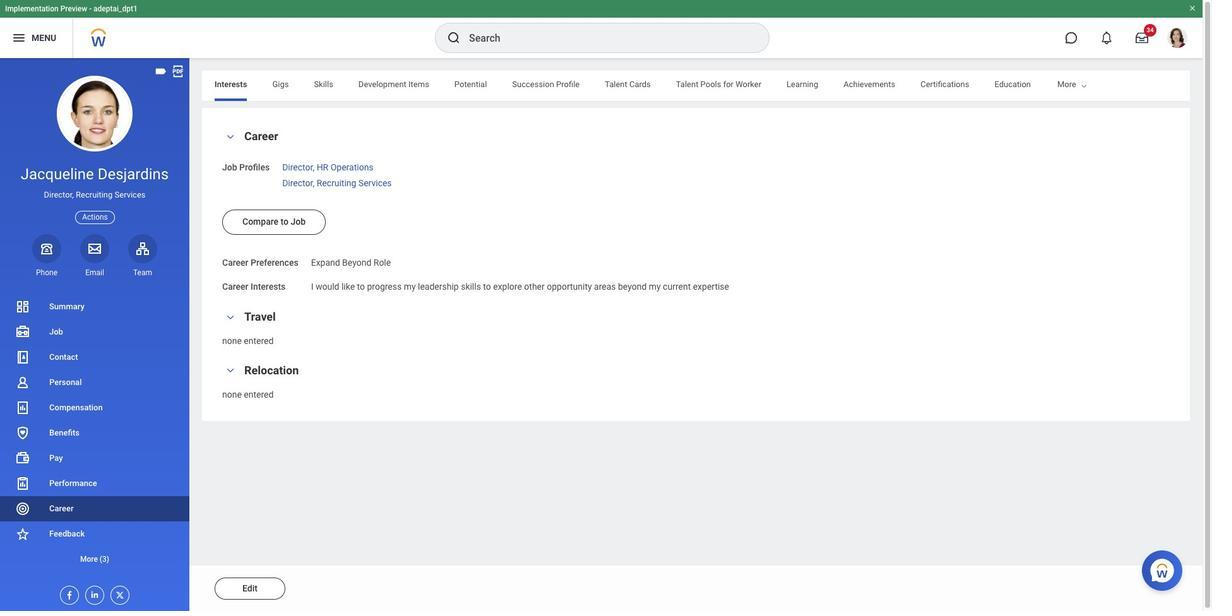Task type: vqa. For each thing, say whether or not it's contained in the screenshot.
elections corresponding to Payment Elections
no



Task type: locate. For each thing, give the bounding box(es) containing it.
desjardins
[[98, 165, 169, 183]]

expand beyond role element
[[311, 255, 391, 267]]

entered inside relocation group
[[244, 390, 274, 400]]

career down career preferences
[[222, 282, 248, 292]]

1 vertical spatial chevron down image
[[223, 313, 238, 322]]

0 horizontal spatial to
[[281, 216, 289, 226]]

services down 'operations'
[[359, 178, 392, 188]]

1 vertical spatial director,
[[282, 178, 315, 188]]

to right skills
[[483, 282, 491, 292]]

none entered inside travel group
[[222, 336, 274, 346]]

menu banner
[[0, 0, 1203, 58]]

areas
[[594, 282, 616, 292]]

implementation
[[5, 4, 59, 13]]

to right like
[[357, 282, 365, 292]]

chevron down image inside travel group
[[223, 313, 238, 322]]

worker
[[736, 80, 762, 89]]

1 talent from the left
[[605, 80, 628, 89]]

talent for talent pools for worker
[[676, 80, 699, 89]]

none for travel
[[222, 336, 242, 346]]

chevron down image left career "button"
[[223, 132, 238, 141]]

travel
[[244, 310, 276, 323]]

notifications large image
[[1101, 32, 1113, 44]]

more for more (3)
[[80, 555, 98, 564]]

contact image
[[15, 350, 30, 365]]

career up feedback
[[49, 504, 74, 513]]

navigation pane region
[[0, 58, 189, 611]]

x image
[[111, 587, 125, 601]]

more inside dropdown button
[[80, 555, 98, 564]]

expand
[[311, 257, 340, 267]]

0 vertical spatial entered
[[244, 336, 274, 346]]

chevron down image left 'relocation' button on the bottom
[[223, 366, 238, 375]]

ins
[[1095, 80, 1106, 89]]

hr
[[317, 162, 329, 172]]

0 vertical spatial none entered
[[222, 336, 274, 346]]

0 horizontal spatial services
[[115, 190, 146, 200]]

1 vertical spatial more
[[80, 555, 98, 564]]

compensation link
[[0, 395, 189, 421]]

performance link
[[0, 471, 189, 496]]

talent left cards
[[605, 80, 628, 89]]

interests inside tab list
[[215, 80, 247, 89]]

to right compare
[[281, 216, 289, 226]]

performance
[[49, 479, 97, 488]]

0 horizontal spatial my
[[404, 282, 416, 292]]

preview
[[60, 4, 87, 13]]

chevron down image for career
[[223, 132, 238, 141]]

1 vertical spatial director, recruiting services
[[44, 190, 146, 200]]

talent pools for worker
[[676, 80, 762, 89]]

2 chevron down image from the top
[[223, 313, 238, 322]]

1 none from the top
[[222, 336, 242, 346]]

none inside travel group
[[222, 336, 242, 346]]

0 horizontal spatial job
[[49, 327, 63, 337]]

education
[[995, 80, 1031, 89]]

email button
[[80, 234, 109, 278]]

facebook image
[[61, 587, 75, 601]]

0 horizontal spatial recruiting
[[76, 190, 113, 200]]

talent
[[605, 80, 628, 89], [676, 80, 699, 89]]

director, down the jacqueline
[[44, 190, 74, 200]]

job right compare
[[291, 216, 306, 226]]

2 vertical spatial chevron down image
[[223, 366, 238, 375]]

1 horizontal spatial talent
[[676, 80, 699, 89]]

tab list
[[202, 71, 1191, 101]]

0 vertical spatial recruiting
[[317, 178, 356, 188]]

0 vertical spatial interests
[[215, 80, 247, 89]]

to
[[281, 216, 289, 226], [357, 282, 365, 292], [483, 282, 491, 292]]

talent for talent cards
[[605, 80, 628, 89]]

career preferences
[[222, 257, 299, 267]]

personal
[[49, 378, 82, 387]]

jacqueline desjardins
[[21, 165, 169, 183]]

edit button
[[215, 578, 285, 600]]

0 horizontal spatial interests
[[215, 80, 247, 89]]

summary link
[[0, 294, 189, 320]]

pools
[[701, 80, 722, 89]]

2 entered from the top
[[244, 390, 274, 400]]

implementation preview -   adeptai_dpt1
[[5, 4, 138, 13]]

none entered down travel button
[[222, 336, 274, 346]]

chevron down image
[[223, 132, 238, 141], [223, 313, 238, 322], [223, 366, 238, 375]]

job
[[222, 162, 237, 172], [291, 216, 306, 226], [49, 327, 63, 337]]

chevron down image inside relocation group
[[223, 366, 238, 375]]

0 vertical spatial chevron down image
[[223, 132, 238, 141]]

compensation image
[[15, 400, 30, 416]]

job image
[[15, 325, 30, 340]]

2 none entered from the top
[[222, 390, 274, 400]]

view printable version (pdf) image
[[171, 64, 185, 78]]

my
[[404, 282, 416, 292], [649, 282, 661, 292]]

more left ins
[[1058, 80, 1077, 89]]

0 vertical spatial director,
[[282, 162, 315, 172]]

my
[[1057, 80, 1068, 89]]

director, recruiting services down 'director, hr operations'
[[282, 178, 392, 188]]

entered down travel button
[[244, 336, 274, 346]]

career for career interests
[[222, 282, 248, 292]]

potential
[[455, 80, 487, 89]]

job up contact
[[49, 327, 63, 337]]

career group
[[222, 128, 1170, 294]]

1 horizontal spatial director, recruiting services
[[282, 178, 392, 188]]

interests left gigs
[[215, 80, 247, 89]]

1 vertical spatial recruiting
[[76, 190, 113, 200]]

interests down preferences
[[251, 282, 286, 292]]

director, recruiting services inside items selected list
[[282, 178, 392, 188]]

1 vertical spatial none
[[222, 390, 242, 400]]

0 vertical spatial services
[[359, 178, 392, 188]]

skills
[[461, 282, 481, 292]]

profile logan mcneil image
[[1168, 28, 1188, 51]]

list
[[0, 294, 189, 572]]

more left (3)
[[80, 555, 98, 564]]

1 chevron down image from the top
[[223, 132, 238, 141]]

job left profiles
[[222, 162, 237, 172]]

1 horizontal spatial my
[[649, 282, 661, 292]]

items selected list
[[282, 160, 412, 189]]

1 horizontal spatial job
[[222, 162, 237, 172]]

my left current on the right
[[649, 282, 661, 292]]

2 vertical spatial job
[[49, 327, 63, 337]]

phone image
[[38, 241, 56, 256]]

inbox large image
[[1136, 32, 1149, 44]]

my right progress
[[404, 282, 416, 292]]

1 horizontal spatial services
[[359, 178, 392, 188]]

0 vertical spatial job
[[222, 162, 237, 172]]

mail image
[[87, 241, 102, 256]]

pay link
[[0, 446, 189, 471]]

career up "career interests"
[[222, 257, 248, 267]]

none entered down relocation
[[222, 390, 274, 400]]

0 vertical spatial none
[[222, 336, 242, 346]]

director, hr operations
[[282, 162, 374, 172]]

personal image
[[15, 375, 30, 390]]

services inside "navigation pane" "region"
[[115, 190, 146, 200]]

director, inside 'link'
[[282, 162, 315, 172]]

job inside list
[[49, 327, 63, 337]]

1 horizontal spatial recruiting
[[317, 178, 356, 188]]

2 horizontal spatial to
[[483, 282, 491, 292]]

1 horizontal spatial interests
[[251, 282, 286, 292]]

1 vertical spatial services
[[115, 190, 146, 200]]

none
[[222, 336, 242, 346], [222, 390, 242, 400]]

items
[[409, 80, 429, 89]]

director, for director, recruiting services link
[[282, 178, 315, 188]]

entered for relocation
[[244, 390, 274, 400]]

i would like to progress my leadership skills to explore other opportunity areas beyond my current expertise
[[311, 282, 729, 292]]

more (3) button
[[0, 547, 189, 572]]

recruiting down 'director, hr operations'
[[317, 178, 356, 188]]

2 vertical spatial director,
[[44, 190, 74, 200]]

1 vertical spatial none entered
[[222, 390, 274, 400]]

0 horizontal spatial talent
[[605, 80, 628, 89]]

linkedin image
[[86, 587, 100, 600]]

would
[[316, 282, 339, 292]]

my check-ins
[[1057, 80, 1106, 89]]

menu button
[[0, 18, 73, 58]]

entered inside travel group
[[244, 336, 274, 346]]

recruiting inside director, recruiting services link
[[317, 178, 356, 188]]

compare to job
[[243, 216, 306, 226]]

1 horizontal spatial more
[[1058, 80, 1077, 89]]

recruiting
[[317, 178, 356, 188], [76, 190, 113, 200]]

explore
[[493, 282, 522, 292]]

1 vertical spatial entered
[[244, 390, 274, 400]]

achievements
[[844, 80, 896, 89]]

chevron down image inside 'career' group
[[223, 132, 238, 141]]

1 entered from the top
[[244, 336, 274, 346]]

director, down 'director, hr operations'
[[282, 178, 315, 188]]

more
[[1058, 80, 1077, 89], [80, 555, 98, 564]]

3 chevron down image from the top
[[223, 366, 238, 375]]

director, recruiting services down jacqueline desjardins
[[44, 190, 146, 200]]

none inside relocation group
[[222, 390, 242, 400]]

succession profile
[[512, 80, 580, 89]]

-
[[89, 4, 92, 13]]

1 vertical spatial interests
[[251, 282, 286, 292]]

performance image
[[15, 476, 30, 491]]

check-
[[1070, 80, 1095, 89]]

beyond
[[342, 257, 372, 267]]

menu
[[32, 33, 56, 43]]

team jacqueline desjardins element
[[128, 268, 157, 278]]

0 vertical spatial more
[[1058, 80, 1077, 89]]

1 vertical spatial job
[[291, 216, 306, 226]]

career up profiles
[[244, 129, 278, 143]]

services
[[359, 178, 392, 188], [115, 190, 146, 200]]

phone jacqueline desjardins element
[[32, 268, 61, 278]]

recruiting inside "navigation pane" "region"
[[76, 190, 113, 200]]

director, recruiting services
[[282, 178, 392, 188], [44, 190, 146, 200]]

1 none entered from the top
[[222, 336, 274, 346]]

phone button
[[32, 234, 61, 278]]

operations
[[331, 162, 374, 172]]

services down desjardins
[[115, 190, 146, 200]]

2 none from the top
[[222, 390, 242, 400]]

job for job
[[49, 327, 63, 337]]

none entered inside relocation group
[[222, 390, 274, 400]]

2 talent from the left
[[676, 80, 699, 89]]

director, for director, hr operations 'link'
[[282, 162, 315, 172]]

opportunity
[[547, 282, 592, 292]]

1 horizontal spatial to
[[357, 282, 365, 292]]

interests
[[215, 80, 247, 89], [251, 282, 286, 292]]

job link
[[0, 320, 189, 345]]

director, recruiting services link
[[282, 175, 392, 188]]

feedback link
[[0, 522, 189, 547]]

gigs
[[272, 80, 289, 89]]

interests inside 'career' group
[[251, 282, 286, 292]]

services inside director, recruiting services link
[[359, 178, 392, 188]]

director, left hr
[[282, 162, 315, 172]]

talent left 'pools'
[[676, 80, 699, 89]]

0 horizontal spatial director, recruiting services
[[44, 190, 146, 200]]

chevron down image for relocation
[[223, 366, 238, 375]]

0 horizontal spatial more
[[80, 555, 98, 564]]

progress
[[367, 282, 402, 292]]

entered
[[244, 336, 274, 346], [244, 390, 274, 400]]

recruiting down jacqueline desjardins
[[76, 190, 113, 200]]

2 horizontal spatial job
[[291, 216, 306, 226]]

justify image
[[11, 30, 27, 45]]

Search Workday  search field
[[469, 24, 743, 52]]

more (3)
[[80, 555, 109, 564]]

chevron down image left travel
[[223, 313, 238, 322]]

0 vertical spatial director, recruiting services
[[282, 178, 392, 188]]

director,
[[282, 162, 315, 172], [282, 178, 315, 188], [44, 190, 74, 200]]

director, recruiting services inside "navigation pane" "region"
[[44, 190, 146, 200]]

i
[[311, 282, 314, 292]]

none entered
[[222, 336, 274, 346], [222, 390, 274, 400]]

actions
[[82, 213, 108, 221]]

none entered for relocation
[[222, 390, 274, 400]]

entered down relocation
[[244, 390, 274, 400]]



Task type: describe. For each thing, give the bounding box(es) containing it.
succession
[[512, 80, 554, 89]]

other
[[524, 282, 545, 292]]

more (3) button
[[0, 552, 189, 567]]

job for job profiles
[[222, 162, 237, 172]]

talent cards
[[605, 80, 651, 89]]

development
[[359, 80, 407, 89]]

current
[[663, 282, 691, 292]]

travel button
[[244, 310, 276, 323]]

contact link
[[0, 345, 189, 370]]

beyond
[[618, 282, 647, 292]]

relocation button
[[244, 364, 299, 377]]

none for relocation
[[222, 390, 242, 400]]

pay
[[49, 453, 63, 463]]

view team image
[[135, 241, 150, 256]]

contact
[[49, 352, 78, 362]]

pay image
[[15, 451, 30, 466]]

career inside "navigation pane" "region"
[[49, 504, 74, 513]]

skills
[[314, 80, 333, 89]]

compensation
[[49, 403, 103, 412]]

tab list containing interests
[[202, 71, 1191, 101]]

entered for travel
[[244, 336, 274, 346]]

actions button
[[75, 211, 115, 224]]

career for career "button"
[[244, 129, 278, 143]]

to inside compare to job button
[[281, 216, 289, 226]]

profiles
[[239, 162, 270, 172]]

email
[[85, 268, 104, 277]]

none entered for travel
[[222, 336, 274, 346]]

career for career preferences
[[222, 257, 248, 267]]

job profiles
[[222, 162, 270, 172]]

director, hr operations link
[[282, 160, 374, 172]]

compare to job button
[[222, 209, 326, 235]]

email jacqueline desjardins element
[[80, 268, 109, 278]]

expertise
[[693, 282, 729, 292]]

2 my from the left
[[649, 282, 661, 292]]

for
[[724, 80, 734, 89]]

feedback
[[49, 529, 85, 539]]

chevron down image for travel
[[223, 313, 238, 322]]

compare
[[243, 216, 279, 226]]

jacqueline
[[21, 165, 94, 183]]

certifications
[[921, 80, 970, 89]]

leadership
[[418, 282, 459, 292]]

profile
[[556, 80, 580, 89]]

tag image
[[154, 64, 168, 78]]

feedback image
[[15, 527, 30, 542]]

adeptai_dpt1
[[94, 4, 138, 13]]

career image
[[15, 501, 30, 517]]

cards
[[630, 80, 651, 89]]

summary image
[[15, 299, 30, 315]]

role
[[374, 257, 391, 267]]

career link
[[0, 496, 189, 522]]

benefits link
[[0, 421, 189, 446]]

preferences
[[251, 257, 299, 267]]

development items
[[359, 80, 429, 89]]

search image
[[447, 30, 462, 45]]

list containing summary
[[0, 294, 189, 572]]

director, inside "navigation pane" "region"
[[44, 190, 74, 200]]

job inside button
[[291, 216, 306, 226]]

personal link
[[0, 370, 189, 395]]

close environment banner image
[[1189, 4, 1197, 12]]

career button
[[244, 129, 278, 143]]

34 button
[[1129, 24, 1157, 52]]

career interests
[[222, 282, 286, 292]]

1 my from the left
[[404, 282, 416, 292]]

benefits
[[49, 428, 80, 438]]

travel group
[[222, 309, 1170, 347]]

relocation
[[244, 364, 299, 377]]

team link
[[128, 234, 157, 278]]

(3)
[[100, 555, 109, 564]]

like
[[342, 282, 355, 292]]

summary
[[49, 302, 84, 311]]

more for more
[[1058, 80, 1077, 89]]

34
[[1147, 27, 1154, 33]]

edit
[[243, 584, 258, 594]]

phone
[[36, 268, 57, 277]]

relocation group
[[222, 362, 1170, 401]]

learning
[[787, 80, 819, 89]]

team
[[133, 268, 152, 277]]

expand beyond role
[[311, 257, 391, 267]]

benefits image
[[15, 426, 30, 441]]



